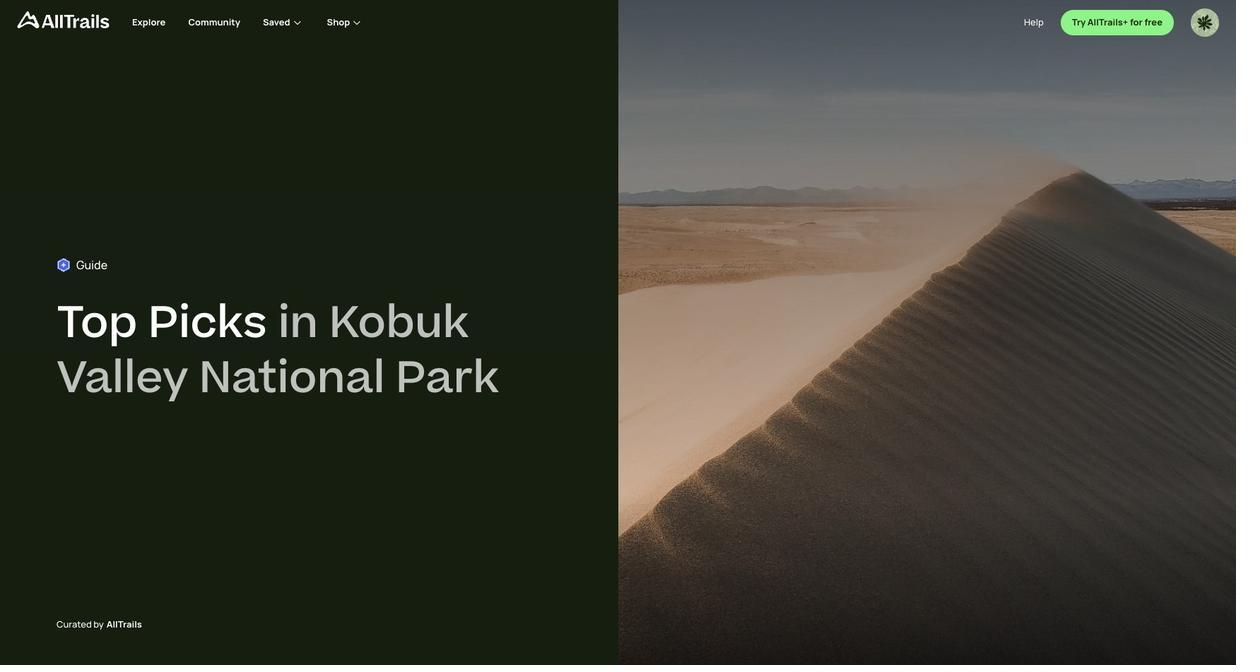 Task type: describe. For each thing, give the bounding box(es) containing it.
top
[[57, 292, 137, 355]]

shop
[[327, 16, 350, 28]]

in
[[278, 292, 318, 355]]

curated
[[57, 618, 92, 630]]

saved
[[263, 16, 290, 28]]

national
[[199, 347, 385, 410]]

try alltrails+ for free link
[[1061, 10, 1175, 35]]

kobuk
[[329, 292, 469, 355]]

saved button
[[263, 0, 327, 45]]

shop link
[[327, 0, 364, 45]]

shop button
[[327, 0, 364, 45]]

saved link
[[263, 0, 305, 45]]

alltrails image
[[17, 11, 110, 28]]

picks
[[148, 292, 267, 355]]

try alltrails+ for free
[[1073, 16, 1163, 28]]

curated by alltrails
[[57, 618, 142, 630]]

for
[[1131, 16, 1143, 28]]

alltrails
[[107, 618, 142, 630]]

by
[[94, 618, 104, 630]]

alltrails+
[[1088, 16, 1129, 28]]

try
[[1073, 16, 1086, 28]]

explore
[[132, 16, 166, 28]]



Task type: vqa. For each thing, say whether or not it's contained in the screenshot.
dialog
yes



Task type: locate. For each thing, give the bounding box(es) containing it.
park
[[396, 347, 499, 410]]

light and shadow neatly divide two sides of a sand dune. wind carries sand from the top. image
[[618, 0, 1237, 665]]

dialog
[[0, 0, 1237, 665]]

community
[[188, 16, 240, 28]]

free
[[1145, 16, 1163, 28]]

help
[[1025, 16, 1044, 28]]

top picks
[[57, 292, 267, 355]]

guide
[[76, 257, 108, 273]]

help link
[[1025, 8, 1044, 37]]

in kobuk valley national park
[[57, 292, 499, 410]]

kendall image
[[1192, 8, 1220, 37]]

valley
[[57, 347, 188, 410]]

alltrails link
[[17, 11, 132, 34]]

explore link
[[132, 0, 166, 45]]

community link
[[188, 0, 240, 45]]

close this dialog image
[[1200, 605, 1214, 619]]



